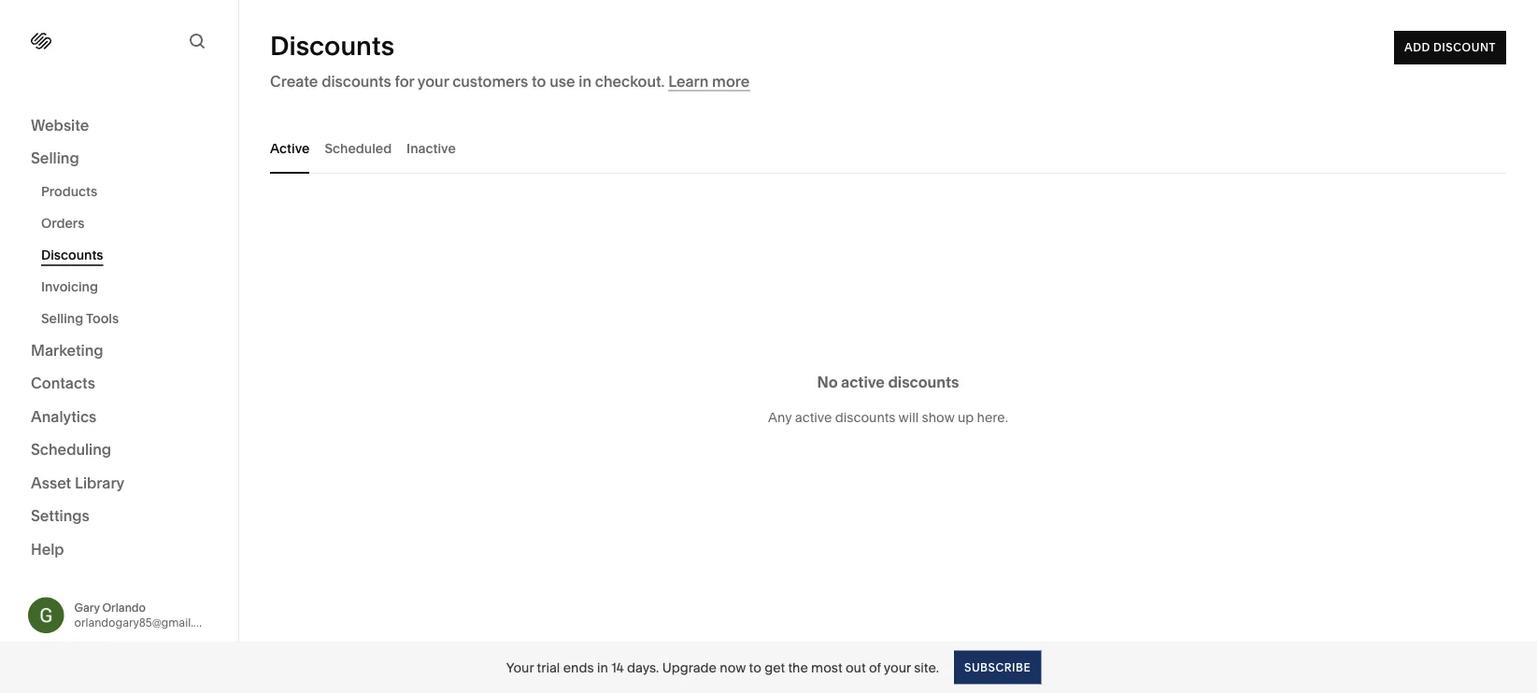 Task type: describe. For each thing, give the bounding box(es) containing it.
0 vertical spatial discounts
[[270, 30, 394, 62]]

show
[[922, 410, 955, 426]]

gary orlando orlandogary85@gmail.com
[[74, 601, 217, 630]]

contacts
[[31, 374, 95, 392]]

products link
[[41, 176, 218, 207]]

invoicing
[[41, 279, 98, 295]]

days.
[[627, 660, 659, 676]]

selling tools
[[41, 311, 119, 327]]

ends
[[563, 660, 594, 676]]

out
[[846, 660, 866, 676]]

of
[[869, 660, 881, 676]]

1 vertical spatial your
[[884, 660, 911, 676]]

will
[[898, 410, 919, 426]]

your trial ends in 14 days. upgrade now to get the most out of your site.
[[506, 660, 939, 676]]

website
[[31, 116, 89, 134]]

active for any
[[795, 410, 832, 426]]

add discount button
[[1394, 31, 1506, 64]]

subscribe button
[[954, 651, 1041, 684]]

trial
[[537, 660, 560, 676]]

library
[[75, 474, 124, 492]]

gary
[[74, 601, 100, 615]]

scheduling
[[31, 441, 111, 459]]

help
[[31, 540, 64, 558]]

products
[[41, 184, 97, 199]]

help link
[[31, 539, 64, 560]]

learn
[[668, 72, 709, 90]]

contacts link
[[31, 373, 207, 395]]

the
[[788, 660, 808, 676]]

asset library
[[31, 474, 124, 492]]

discounts inside discounts link
[[41, 247, 103, 263]]

orlando
[[102, 601, 146, 615]]

orders link
[[41, 207, 218, 239]]

subscribe
[[964, 661, 1031, 674]]

0 horizontal spatial to
[[532, 72, 546, 90]]

no active discounts
[[817, 373, 959, 391]]

active button
[[270, 122, 310, 174]]

website link
[[31, 115, 207, 137]]

any
[[768, 410, 792, 426]]

0 horizontal spatial in
[[579, 72, 592, 90]]

scheduled
[[325, 140, 392, 156]]

upgrade
[[662, 660, 717, 676]]

asset library link
[[31, 473, 207, 495]]

1 horizontal spatial in
[[597, 660, 608, 676]]



Task type: locate. For each thing, give the bounding box(es) containing it.
inactive button
[[407, 122, 456, 174]]

discounts for any active discounts will show up here.
[[835, 410, 896, 426]]

for
[[395, 72, 414, 90]]

create
[[270, 72, 318, 90]]

settings
[[31, 507, 90, 525]]

orlandogary85@gmail.com
[[74, 616, 217, 630]]

0 vertical spatial in
[[579, 72, 592, 90]]

0 horizontal spatial your
[[417, 72, 449, 90]]

1 vertical spatial active
[[795, 410, 832, 426]]

your right for
[[417, 72, 449, 90]]

marketing
[[31, 341, 103, 359]]

selling down website at the left top of the page
[[31, 149, 79, 167]]

use
[[550, 72, 575, 90]]

discounts up invoicing
[[41, 247, 103, 263]]

discounts down no active discounts at the bottom of page
[[835, 410, 896, 426]]

selling up marketing
[[41, 311, 83, 327]]

asset
[[31, 474, 71, 492]]

discounts link
[[41, 239, 218, 271]]

tab list
[[270, 122, 1506, 174]]

your
[[506, 660, 534, 676]]

active for no
[[841, 373, 885, 391]]

to left use
[[532, 72, 546, 90]]

selling link
[[31, 148, 207, 170]]

tools
[[86, 311, 119, 327]]

1 horizontal spatial discounts
[[270, 30, 394, 62]]

active
[[270, 140, 310, 156]]

marketing link
[[31, 340, 207, 362]]

selling inside 'link'
[[41, 311, 83, 327]]

active
[[841, 373, 885, 391], [795, 410, 832, 426]]

analytics
[[31, 407, 96, 426]]

0 vertical spatial discounts
[[322, 72, 391, 90]]

0 horizontal spatial active
[[795, 410, 832, 426]]

more
[[712, 72, 750, 90]]

scheduled button
[[325, 122, 392, 174]]

discounts
[[322, 72, 391, 90], [888, 373, 959, 391], [835, 410, 896, 426]]

no
[[817, 373, 838, 391]]

site.
[[914, 660, 939, 676]]

2 vertical spatial discounts
[[835, 410, 896, 426]]

inactive
[[407, 140, 456, 156]]

up
[[958, 410, 974, 426]]

checkout.
[[595, 72, 665, 90]]

your
[[417, 72, 449, 90], [884, 660, 911, 676]]

1 horizontal spatial to
[[749, 660, 761, 676]]

now
[[720, 660, 746, 676]]

in left 14
[[597, 660, 608, 676]]

tab list containing active
[[270, 122, 1506, 174]]

discounts up show
[[888, 373, 959, 391]]

any active discounts will show up here.
[[768, 410, 1008, 426]]

scheduling link
[[31, 440, 207, 462]]

discount
[[1433, 41, 1496, 54]]

analytics link
[[31, 406, 207, 428]]

1 vertical spatial to
[[749, 660, 761, 676]]

active right the any
[[795, 410, 832, 426]]

14
[[611, 660, 624, 676]]

discounts up create
[[270, 30, 394, 62]]

create discounts for your customers to use in checkout. learn more
[[270, 72, 750, 90]]

in right use
[[579, 72, 592, 90]]

here.
[[977, 410, 1008, 426]]

active right no
[[841, 373, 885, 391]]

most
[[811, 660, 842, 676]]

1 vertical spatial in
[[597, 660, 608, 676]]

0 vertical spatial active
[[841, 373, 885, 391]]

selling tools link
[[41, 303, 218, 335]]

1 horizontal spatial your
[[884, 660, 911, 676]]

discounts
[[270, 30, 394, 62], [41, 247, 103, 263]]

selling for selling
[[31, 149, 79, 167]]

add discount
[[1404, 41, 1496, 54]]

0 horizontal spatial discounts
[[41, 247, 103, 263]]

learn more link
[[668, 72, 750, 91]]

your right of on the right of page
[[884, 660, 911, 676]]

1 vertical spatial selling
[[41, 311, 83, 327]]

get
[[764, 660, 785, 676]]

0 vertical spatial your
[[417, 72, 449, 90]]

discounts for no active discounts
[[888, 373, 959, 391]]

1 horizontal spatial active
[[841, 373, 885, 391]]

1 vertical spatial discounts
[[41, 247, 103, 263]]

customers
[[452, 72, 528, 90]]

add
[[1404, 41, 1430, 54]]

in
[[579, 72, 592, 90], [597, 660, 608, 676]]

selling for selling tools
[[41, 311, 83, 327]]

orders
[[41, 215, 84, 231]]

to left get
[[749, 660, 761, 676]]

0 vertical spatial selling
[[31, 149, 79, 167]]

0 vertical spatial to
[[532, 72, 546, 90]]

1 vertical spatial discounts
[[888, 373, 959, 391]]

settings link
[[31, 506, 207, 528]]

selling
[[31, 149, 79, 167], [41, 311, 83, 327]]

invoicing link
[[41, 271, 218, 303]]

discounts left for
[[322, 72, 391, 90]]

to
[[532, 72, 546, 90], [749, 660, 761, 676]]



Task type: vqa. For each thing, say whether or not it's contained in the screenshot.
started
no



